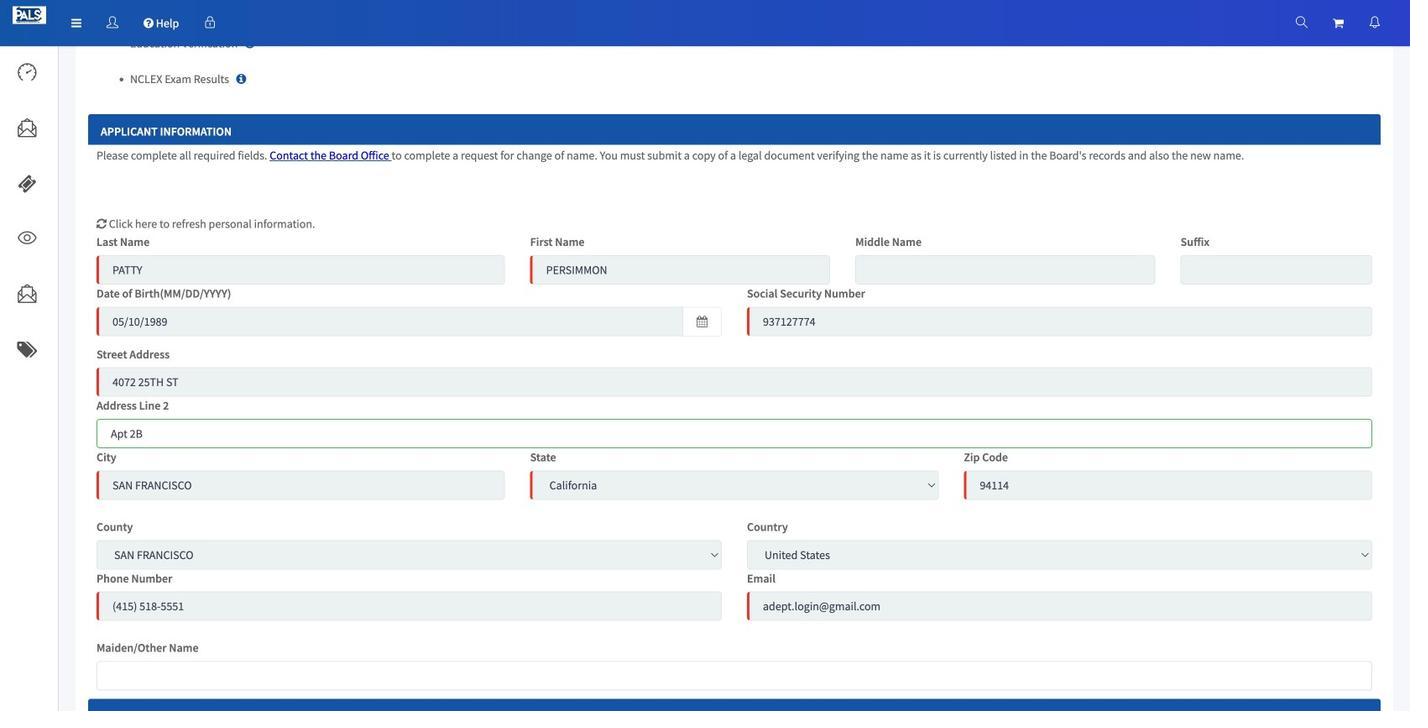 Task type: locate. For each thing, give the bounding box(es) containing it.
None email field
[[747, 592, 1373, 621]]

None text field
[[747, 307, 1373, 336], [97, 419, 1373, 448], [97, 471, 505, 500], [964, 471, 1373, 500], [747, 307, 1373, 336], [97, 419, 1373, 448], [97, 471, 505, 500], [964, 471, 1373, 500]]

None text field
[[97, 255, 505, 285], [530, 255, 831, 285], [856, 255, 1156, 285], [1181, 255, 1373, 285], [97, 368, 1373, 397], [97, 661, 1373, 691], [97, 255, 505, 285], [530, 255, 831, 285], [856, 255, 1156, 285], [1181, 255, 1373, 285], [97, 368, 1373, 397], [97, 661, 1373, 691]]

1 vertical spatial info circle image
[[236, 73, 246, 85]]

info circle image
[[245, 38, 255, 49], [236, 73, 246, 85]]

Enter a date text field
[[97, 307, 684, 336]]

navigation
[[0, 0, 1411, 46]]



Task type: describe. For each thing, give the bounding box(es) containing it.
0 vertical spatial info circle image
[[245, 38, 255, 49]]

(999) 999-9999 text field
[[97, 592, 722, 621]]

refresh image
[[97, 218, 107, 230]]

app logo image
[[13, 6, 46, 24]]



